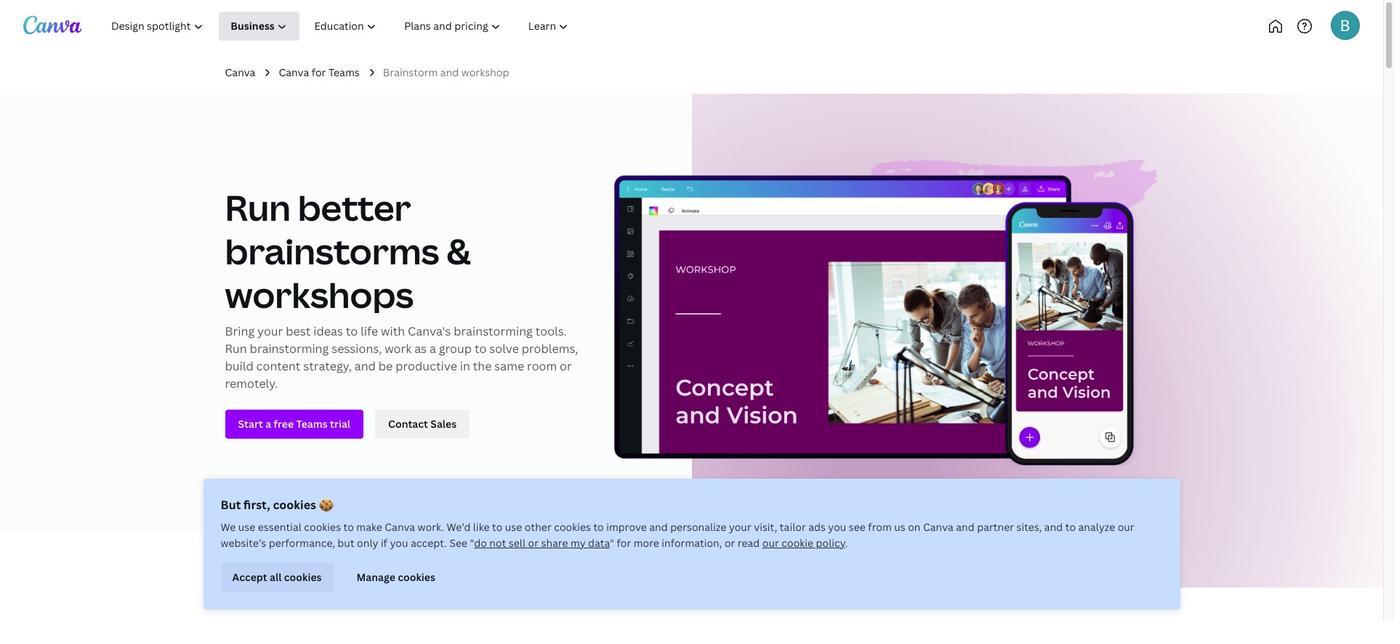 Task type: locate. For each thing, give the bounding box(es) containing it.
for down improve
[[617, 537, 631, 550]]

your up read
[[729, 521, 752, 534]]

to right like
[[492, 521, 503, 534]]

or inside run better brainstorms & workshops bring your best ideas to life with canva's brainstorming tools. run brainstorming sessions, work as a group to solve problems, build content strategy, and be productive in the same room or remotely.
[[560, 359, 572, 375]]

canva for teams
[[279, 65, 360, 79]]

your
[[257, 324, 283, 340], [729, 521, 752, 534]]

cookies
[[273, 497, 316, 513], [304, 521, 341, 534], [554, 521, 591, 534], [284, 571, 322, 584], [398, 571, 435, 584]]

manage cookies button
[[345, 563, 447, 593]]

same
[[495, 359, 524, 375]]

0 horizontal spatial our
[[762, 537, 779, 550]]

0 vertical spatial for
[[312, 65, 326, 79]]

0 vertical spatial our
[[1118, 521, 1135, 534]]

use up website's
[[238, 521, 255, 534]]

use
[[238, 521, 255, 534], [505, 521, 522, 534]]

you up policy
[[828, 521, 847, 534]]

be
[[379, 359, 393, 375]]

or
[[560, 359, 572, 375], [528, 537, 539, 550], [725, 537, 735, 550]]

a
[[430, 341, 436, 357]]

share
[[541, 537, 568, 550]]

run
[[225, 184, 291, 231], [225, 341, 247, 357]]

website's
[[221, 537, 266, 550]]

cookies up my
[[554, 521, 591, 534]]

your left best
[[257, 324, 283, 340]]

other
[[525, 521, 552, 534]]

see
[[450, 537, 468, 550]]

1 horizontal spatial "
[[610, 537, 614, 550]]

0 vertical spatial you
[[828, 521, 847, 534]]

but
[[338, 537, 355, 550]]

analyze
[[1079, 521, 1115, 534]]

or left read
[[725, 537, 735, 550]]

and down sessions,
[[355, 359, 376, 375]]

2 " from the left
[[610, 537, 614, 550]]

as
[[414, 341, 427, 357]]

brainstorming up the solve
[[454, 324, 533, 340]]

sessions,
[[332, 341, 382, 357]]

visit,
[[754, 521, 778, 534]]

1 vertical spatial run
[[225, 341, 247, 357]]

0 horizontal spatial "
[[470, 537, 474, 550]]

cookies down 🍪
[[304, 521, 341, 534]]

accept
[[232, 571, 267, 584]]

our inside we use essential cookies to make canva work. we'd like to use other cookies to improve and personalize your visit, tailor ads you see from us on canva and partner sites, and to analyze our website's performance, but only if you accept. see "
[[1118, 521, 1135, 534]]

but first, cookies 🍪
[[221, 497, 334, 513]]

you
[[828, 521, 847, 534], [390, 537, 408, 550]]

to up the
[[475, 341, 487, 357]]

&
[[447, 228, 471, 275]]

or right the sell
[[528, 537, 539, 550]]

top level navigation element
[[99, 12, 631, 41]]

all
[[270, 571, 282, 584]]

to up data on the left bottom
[[594, 521, 604, 534]]

frame 10288828 (1) image
[[692, 94, 1384, 588]]

1 run from the top
[[225, 184, 291, 231]]

we'd
[[447, 521, 471, 534]]

.
[[845, 537, 848, 550]]

our
[[1118, 521, 1135, 534], [762, 537, 779, 550]]

" right see
[[470, 537, 474, 550]]

more
[[634, 537, 659, 550]]

and
[[440, 65, 459, 79], [355, 359, 376, 375], [649, 521, 668, 534], [956, 521, 975, 534], [1045, 521, 1063, 534]]

1 " from the left
[[470, 537, 474, 550]]

1 horizontal spatial use
[[505, 521, 522, 534]]

brainstorm and workshop
[[383, 65, 509, 79]]

cookie
[[782, 537, 814, 550]]

read
[[738, 537, 760, 550]]

on
[[908, 521, 921, 534]]

to
[[346, 324, 358, 340], [475, 341, 487, 357], [344, 521, 354, 534], [492, 521, 503, 534], [594, 521, 604, 534], [1066, 521, 1076, 534]]

brainstorming
[[454, 324, 533, 340], [250, 341, 329, 357]]

1 vertical spatial brainstorming
[[250, 341, 329, 357]]

sell
[[509, 537, 526, 550]]

tools.
[[536, 324, 567, 340]]

manage cookies
[[357, 571, 435, 584]]

solve
[[489, 341, 519, 357]]

canva
[[225, 65, 255, 79], [279, 65, 309, 79], [385, 521, 415, 534], [923, 521, 954, 534]]

1 horizontal spatial our
[[1118, 521, 1135, 534]]

for
[[312, 65, 326, 79], [617, 537, 631, 550]]

0 horizontal spatial for
[[312, 65, 326, 79]]

use up the sell
[[505, 521, 522, 534]]

information,
[[662, 537, 722, 550]]

and left workshop
[[440, 65, 459, 79]]

our right analyze
[[1118, 521, 1135, 534]]

0 horizontal spatial use
[[238, 521, 255, 534]]

our down visit,
[[762, 537, 779, 550]]

0 vertical spatial your
[[257, 324, 283, 340]]

for left teams
[[312, 65, 326, 79]]

improve
[[606, 521, 647, 534]]

brainstorm
[[383, 65, 438, 79]]

1 horizontal spatial brainstorming
[[454, 324, 533, 340]]

do not sell or share my data " for more information, or read our cookie policy .
[[474, 537, 848, 550]]

data
[[588, 537, 610, 550]]

to left analyze
[[1066, 521, 1076, 534]]

teams
[[329, 65, 360, 79]]

brainstorming down best
[[250, 341, 329, 357]]

1 horizontal spatial or
[[560, 359, 572, 375]]

your inside we use essential cookies to make canva work. we'd like to use other cookies to improve and personalize your visit, tailor ads you see from us on canva and partner sites, and to analyze our website's performance, but only if you accept. see "
[[729, 521, 752, 534]]

1 vertical spatial your
[[729, 521, 752, 534]]

2 horizontal spatial or
[[725, 537, 735, 550]]

cookies down accept.
[[398, 571, 435, 584]]

like
[[473, 521, 490, 534]]

policy
[[816, 537, 845, 550]]

" down improve
[[610, 537, 614, 550]]

build
[[225, 359, 254, 375]]

and left partner
[[956, 521, 975, 534]]

you right if
[[390, 537, 408, 550]]

group
[[439, 341, 472, 357]]

1 vertical spatial you
[[390, 537, 408, 550]]

1 horizontal spatial your
[[729, 521, 752, 534]]

0 horizontal spatial your
[[257, 324, 283, 340]]

better
[[298, 184, 411, 231]]

"
[[470, 537, 474, 550], [610, 537, 614, 550]]

1 vertical spatial for
[[617, 537, 631, 550]]

or down problems,
[[560, 359, 572, 375]]

my
[[571, 537, 586, 550]]

0 vertical spatial run
[[225, 184, 291, 231]]

0 horizontal spatial brainstorming
[[250, 341, 329, 357]]



Task type: vqa. For each thing, say whether or not it's contained in the screenshot.
data
yes



Task type: describe. For each thing, give the bounding box(es) containing it.
to left life
[[346, 324, 358, 340]]

performance,
[[269, 537, 335, 550]]

with
[[381, 324, 405, 340]]

1 horizontal spatial you
[[828, 521, 847, 534]]

sites,
[[1017, 521, 1042, 534]]

essential
[[258, 521, 302, 534]]

1 horizontal spatial for
[[617, 537, 631, 550]]

strategy,
[[303, 359, 352, 375]]

2 run from the top
[[225, 341, 247, 357]]

see
[[849, 521, 866, 534]]

ideas
[[314, 324, 343, 340]]

workshops
[[225, 271, 414, 319]]

and right sites, at right
[[1045, 521, 1063, 534]]

and inside run better brainstorms & workshops bring your best ideas to life with canva's brainstorming tools. run brainstorming sessions, work as a group to solve problems, build content strategy, and be productive in the same room or remotely.
[[355, 359, 376, 375]]

ads
[[809, 521, 826, 534]]

in
[[460, 359, 470, 375]]

productive
[[396, 359, 457, 375]]

the
[[473, 359, 492, 375]]

cookies right all
[[284, 571, 322, 584]]

life
[[361, 324, 378, 340]]

first,
[[244, 497, 270, 513]]

remotely.
[[225, 376, 278, 392]]

accept.
[[411, 537, 447, 550]]

personalize
[[670, 521, 727, 534]]

problems,
[[522, 341, 578, 357]]

not
[[490, 537, 506, 550]]

0 horizontal spatial you
[[390, 537, 408, 550]]

best
[[286, 324, 311, 340]]

content
[[256, 359, 301, 375]]

if
[[381, 537, 388, 550]]

tailor
[[780, 521, 806, 534]]

accept all cookies button
[[221, 563, 333, 593]]

but
[[221, 497, 241, 513]]

only
[[357, 537, 378, 550]]

we
[[221, 521, 236, 534]]

manage
[[357, 571, 395, 584]]

make
[[356, 521, 382, 534]]

brainstorms
[[225, 228, 440, 275]]

your inside run better brainstorms & workshops bring your best ideas to life with canva's brainstorming tools. run brainstorming sessions, work as a group to solve problems, build content strategy, and be productive in the same room or remotely.
[[257, 324, 283, 340]]

1 use from the left
[[238, 521, 255, 534]]

work.
[[418, 521, 444, 534]]

partner
[[977, 521, 1014, 534]]

accept all cookies
[[232, 571, 322, 584]]

1 vertical spatial our
[[762, 537, 779, 550]]

room
[[527, 359, 557, 375]]

foreground image - brainstorm and workshop image
[[614, 160, 1159, 466]]

🍪
[[319, 497, 334, 513]]

canva for teams link
[[279, 65, 360, 81]]

cookies up the essential
[[273, 497, 316, 513]]

workshop
[[461, 65, 509, 79]]

2 use from the left
[[505, 521, 522, 534]]

work
[[385, 341, 412, 357]]

our cookie policy link
[[762, 537, 845, 550]]

from
[[868, 521, 892, 534]]

do not sell or share my data link
[[474, 537, 610, 550]]

to up but
[[344, 521, 354, 534]]

0 horizontal spatial or
[[528, 537, 539, 550]]

run better brainstorms & workshops bring your best ideas to life with canva's brainstorming tools. run brainstorming sessions, work as a group to solve problems, build content strategy, and be productive in the same room or remotely.
[[225, 184, 578, 392]]

us
[[894, 521, 906, 534]]

" inside we use essential cookies to make canva work. we'd like to use other cookies to improve and personalize your visit, tailor ads you see from us on canva and partner sites, and to analyze our website's performance, but only if you accept. see "
[[470, 537, 474, 550]]

and up the do not sell or share my data " for more information, or read our cookie policy .
[[649, 521, 668, 534]]

canva's
[[408, 324, 451, 340]]

0 vertical spatial brainstorming
[[454, 324, 533, 340]]

we use essential cookies to make canva work. we'd like to use other cookies to improve and personalize your visit, tailor ads you see from us on canva and partner sites, and to analyze our website's performance, but only if you accept. see "
[[221, 521, 1135, 550]]

canva link
[[225, 65, 255, 81]]

do
[[474, 537, 487, 550]]

bring
[[225, 324, 255, 340]]



